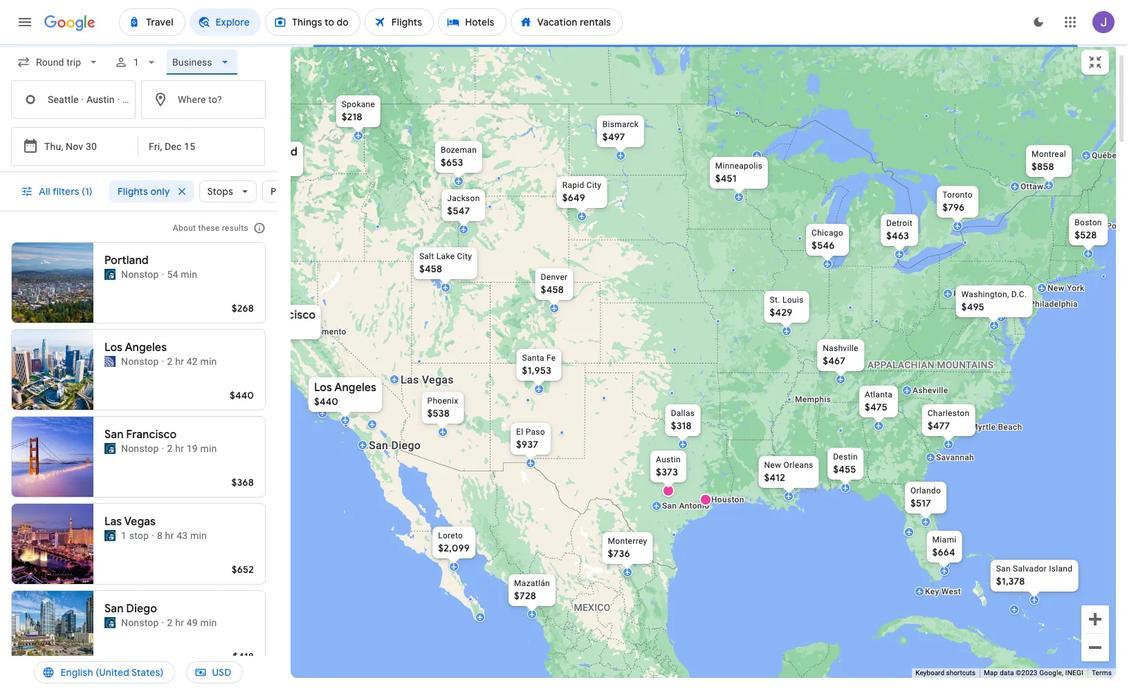 Task type: describe. For each thing, give the bounding box(es) containing it.
york
[[1067, 283, 1084, 293]]

 image for portland
[[162, 268, 164, 282]]

austin inside filters form
[[86, 94, 115, 105]]

appalachian
[[867, 359, 934, 371]]

1 vertical spatial las
[[104, 516, 122, 529]]

368 US dollars text field
[[232, 477, 254, 489]]

528 US dollars text field
[[1074, 229, 1097, 241]]

memphis
[[795, 395, 831, 404]]

796 US dollars text field
[[942, 201, 964, 213]]

$736
[[608, 548, 630, 560]]

los angeles
[[104, 341, 167, 355]]

Return text field
[[149, 128, 218, 165]]

728 US dollars text field
[[514, 590, 536, 602]]

states)
[[131, 667, 164, 680]]

$463
[[886, 229, 909, 242]]

san diego inside map region
[[368, 439, 421, 452]]

san salvador island $1,378
[[996, 564, 1073, 588]]

2 for san diego
[[167, 618, 173, 629]]

stops
[[207, 185, 233, 198]]

0 horizontal spatial francisco
[[126, 428, 177, 442]]

Departure text field
[[44, 128, 108, 165]]

463 US dollars text field
[[886, 229, 909, 242]]

440 US dollars text field
[[230, 390, 254, 402]]

2 for san francisco
[[167, 444, 173, 455]]

terms
[[1092, 670, 1112, 678]]

0 horizontal spatial vegas
[[124, 516, 156, 529]]

sacramento
[[299, 327, 346, 337]]

$1,378
[[996, 575, 1025, 588]]

$664
[[932, 546, 955, 559]]

island
[[1049, 564, 1073, 574]]

1 stop
[[121, 531, 149, 542]]

jackson $547
[[447, 193, 480, 217]]

bismarck
[[602, 119, 638, 129]]

denver
[[541, 272, 567, 282]]

429 US dollars text field
[[770, 306, 792, 319]]

653 US dollars text field
[[440, 156, 463, 169]]

city inside rapid city $649
[[586, 180, 601, 190]]

lake
[[436, 252, 455, 261]]

google,
[[1040, 670, 1064, 678]]

ottawa
[[1020, 182, 1048, 191]]

nonstop for los angeles
[[121, 356, 159, 367]]

547 US dollars text field
[[447, 204, 470, 217]]

418 US dollars text field
[[233, 651, 254, 664]]

$649
[[562, 191, 585, 204]]

497 US dollars text field
[[602, 130, 625, 143]]

keyboard shortcuts button
[[916, 669, 976, 679]]

english (united states) button
[[34, 657, 175, 690]]

santa fe $1,953
[[522, 353, 556, 377]]

myrtle
[[971, 422, 996, 432]]

(united
[[96, 667, 129, 680]]

2 · from the left
[[117, 94, 120, 105]]

new york
[[1047, 283, 1084, 293]]

louis
[[782, 295, 803, 305]]

1378 US dollars text field
[[996, 575, 1025, 588]]

1 for 1
[[134, 57, 139, 68]]

keyboard
[[916, 670, 945, 678]]

savannah
[[936, 453, 974, 463]]

nashville $467
[[823, 344, 858, 367]]

$368
[[232, 477, 254, 489]]

$1,953
[[522, 364, 551, 377]]

649 US dollars text field
[[562, 191, 585, 204]]

shortcuts
[[946, 670, 976, 678]]

495 US dollars text field
[[961, 301, 984, 313]]

miami
[[932, 535, 956, 545]]

vegas inside map region
[[422, 373, 454, 386]]

$546
[[811, 239, 834, 252]]

538 US dollars text field
[[427, 407, 449, 420]]

451 US dollars text field
[[715, 172, 736, 184]]

minneapolis
[[715, 161, 762, 171]]

el paso $937
[[516, 427, 545, 451]]

keyboard shortcuts
[[916, 670, 976, 678]]

$451
[[715, 172, 736, 184]]

268 US dollars text field
[[232, 302, 254, 315]]

$218
[[341, 110, 362, 123]]

washington, d.c. $495
[[961, 290, 1027, 313]]

san francisco button
[[235, 302, 324, 348]]

seattle
[[48, 94, 79, 105]]

1 vertical spatial san diego
[[104, 603, 157, 617]]

$318
[[671, 420, 691, 432]]

destin
[[833, 452, 858, 462]]

flights only
[[117, 185, 170, 198]]

map data ©2023 google, inegi
[[984, 670, 1084, 678]]

mountains
[[937, 359, 994, 371]]

key west
[[925, 587, 961, 597]]

las inside map region
[[400, 373, 419, 386]]

austin $373
[[656, 455, 681, 479]]

517 US dollars text field
[[910, 497, 931, 510]]

Where to? text field
[[141, 80, 266, 119]]

19
[[187, 444, 198, 455]]

only
[[151, 185, 170, 198]]

los for los angeles $440
[[314, 381, 332, 395]]

min right 54
[[181, 269, 197, 280]]

minneapolis $451
[[715, 161, 762, 184]]

$373
[[656, 466, 678, 479]]

664 US dollars text field
[[932, 546, 955, 559]]

nonstop for san diego
[[121, 618, 159, 629]]

$528
[[1074, 229, 1097, 241]]

map region
[[235, 0, 1127, 690]]

©2023
[[1016, 670, 1038, 678]]

detroit $463
[[886, 218, 912, 242]]

2 for los angeles
[[167, 356, 173, 367]]

min for san diego
[[200, 618, 217, 629]]

hr for angeles
[[175, 356, 184, 367]]

toronto
[[942, 190, 972, 200]]

inegi
[[1066, 670, 1084, 678]]

all filters (1) button
[[12, 175, 104, 208]]

las vegas inside map region
[[400, 373, 454, 386]]

el
[[516, 427, 523, 437]]

$477
[[927, 420, 950, 432]]

houston inside map region
[[711, 495, 744, 505]]

$458 inside the denver $458
[[541, 283, 564, 296]]

west
[[941, 587, 961, 597]]

antonio
[[679, 501, 709, 511]]

price button
[[262, 175, 318, 208]]

1953 US dollars text field
[[522, 364, 551, 377]]

3 · from the left
[[163, 94, 165, 105]]

736 US dollars text field
[[608, 548, 630, 560]]

$455
[[833, 463, 856, 476]]

2099 US dollars text field
[[438, 542, 469, 555]]

alaska image
[[104, 531, 116, 542]]

nonstop for portland
[[121, 269, 159, 280]]

about
[[173, 224, 196, 233]]

paso
[[525, 427, 545, 437]]

los angeles $440
[[314, 381, 376, 408]]

alaska image for san francisco
[[104, 444, 116, 455]]

results
[[222, 224, 248, 233]]

san inside san salvador island $1,378
[[996, 564, 1011, 574]]

toronto $796
[[942, 190, 972, 213]]

spokane
[[341, 99, 375, 109]]



Task type: vqa. For each thing, say whether or not it's contained in the screenshot.


Task type: locate. For each thing, give the bounding box(es) containing it.
1 horizontal spatial new
[[1047, 283, 1065, 293]]

phoenix $538
[[427, 396, 458, 420]]

1 vertical spatial alaska image
[[104, 444, 116, 455]]

43
[[177, 531, 188, 542]]

santa
[[522, 353, 544, 363]]

vegas up phoenix at the bottom left of the page
[[422, 373, 454, 386]]

mazatlán $728
[[514, 579, 550, 602]]

2 hr 42 min
[[167, 356, 217, 367]]

c
[[1123, 151, 1127, 160]]

$458 down denver
[[541, 283, 564, 296]]

1 horizontal spatial city
[[586, 180, 601, 190]]

min right 42
[[200, 356, 217, 367]]

francisco up sacramento
[[265, 308, 315, 322]]

francisco inside button
[[265, 308, 315, 322]]

2 2 from the top
[[167, 444, 173, 455]]

québec
[[1092, 151, 1121, 160]]

vegas up stop
[[124, 516, 156, 529]]

0 vertical spatial austin
[[86, 94, 115, 105]]

price
[[271, 185, 294, 198]]

1 vertical spatial los
[[314, 381, 332, 395]]

loading results progress bar
[[0, 44, 1127, 47]]

0 horizontal spatial san francisco
[[104, 428, 177, 442]]

data
[[1000, 670, 1014, 678]]

hr left 49
[[175, 618, 184, 629]]

0 horizontal spatial houston
[[122, 94, 160, 105]]

0 horizontal spatial las vegas
[[104, 516, 156, 529]]

hr right 8
[[165, 531, 174, 542]]

fe
[[546, 353, 556, 363]]

$458 down salt
[[419, 263, 442, 275]]

0 vertical spatial houston
[[122, 94, 160, 105]]

 image left 2 hr 19 min at the left of page
[[162, 442, 164, 456]]

san francisco inside button
[[243, 308, 315, 322]]

2 vertical spatial alaska image
[[104, 618, 116, 629]]

san diego
[[368, 439, 421, 452], [104, 603, 157, 617]]

1 vertical spatial portland
[[104, 254, 149, 268]]

3 2 from the top
[[167, 618, 173, 629]]

las right los angeles $440
[[400, 373, 419, 386]]

1 horizontal spatial diego
[[391, 439, 421, 452]]

1 vertical spatial houston
[[711, 495, 744, 505]]

1 vertical spatial 1
[[121, 531, 127, 542]]

san antonio
[[662, 501, 709, 511]]

1 button
[[109, 46, 164, 79]]

diego
[[391, 439, 421, 452], [126, 603, 157, 617]]

filters form
[[0, 44, 277, 172]]

new for new orleans $412
[[764, 461, 781, 470]]

san francisco
[[243, 308, 315, 322], [104, 428, 177, 442]]

 image for san diego
[[162, 617, 164, 630]]

atlanta $475
[[865, 390, 892, 413]]

$458
[[419, 263, 442, 275], [541, 283, 564, 296]]

new up philadelphia
[[1047, 283, 1065, 293]]

1 nonstop from the top
[[121, 269, 159, 280]]

1 horizontal spatial vegas
[[422, 373, 454, 386]]

2 horizontal spatial ·
[[163, 94, 165, 105]]

min for san francisco
[[200, 444, 217, 455]]

angeles for los angeles $440
[[334, 381, 376, 395]]

2 nonstop from the top
[[121, 356, 159, 367]]

1 vertical spatial $458
[[541, 283, 564, 296]]

los up united icon
[[104, 341, 123, 355]]

0 horizontal spatial 1
[[121, 531, 127, 542]]

0 vertical spatial 2
[[167, 356, 173, 367]]

english (united states)
[[61, 667, 164, 680]]

austin inside map region
[[656, 455, 681, 465]]

san francisco up 2 hr 19 min at the left of page
[[104, 428, 177, 442]]

united image
[[104, 356, 116, 367]]

1 up "seattle · austin · houston ·"
[[134, 57, 139, 68]]

houston down 1 popup button
[[122, 94, 160, 105]]

0 vertical spatial las
[[400, 373, 419, 386]]

2 left 42
[[167, 356, 173, 367]]

orleans
[[783, 461, 813, 470]]

0 vertical spatial san diego
[[368, 439, 421, 452]]

seattle · austin · houston ·
[[48, 94, 168, 105]]

houston
[[122, 94, 160, 105], [711, 495, 744, 505]]

1 horizontal spatial san francisco
[[243, 308, 315, 322]]

nonstop left 2 hr 19 min at the left of page
[[121, 444, 159, 455]]

monterrey
[[608, 537, 647, 546]]

0 horizontal spatial austin
[[86, 94, 115, 105]]

2 alaska image from the top
[[104, 444, 116, 455]]

1 horizontal spatial $440
[[314, 395, 338, 408]]

alaska image
[[104, 269, 116, 280], [104, 444, 116, 455], [104, 618, 116, 629]]

chicago
[[811, 228, 843, 238]]

new orleans $412
[[764, 461, 813, 484]]

diego inside map region
[[391, 439, 421, 452]]

3  image from the top
[[162, 442, 164, 456]]

$268
[[232, 302, 254, 315]]

alaska image for san diego
[[104, 618, 116, 629]]

dallas
[[671, 409, 695, 418]]

new for new york
[[1047, 283, 1065, 293]]

francisco up 2 hr 19 min at the left of page
[[126, 428, 177, 442]]

8
[[157, 531, 163, 542]]

los
[[104, 341, 123, 355], [314, 381, 332, 395]]

nonstop left 54
[[121, 269, 159, 280]]

458 US dollars text field
[[541, 283, 564, 296]]

flights only button
[[109, 175, 193, 208]]

all
[[39, 185, 50, 198]]

angeles inside los angeles $440
[[334, 381, 376, 395]]

austin up 373 us dollars text box
[[656, 455, 681, 465]]

appalachian mountains
[[867, 359, 994, 371]]

0 horizontal spatial portland
[[104, 254, 149, 268]]

467 US dollars text field
[[823, 355, 845, 367]]

1 · from the left
[[81, 94, 84, 105]]

las vegas up 1 stop at left bottom
[[104, 516, 156, 529]]

pittsburgh
[[953, 289, 994, 299]]

0 vertical spatial los
[[104, 341, 123, 355]]

0 horizontal spatial $440
[[230, 390, 254, 402]]

stop
[[129, 531, 149, 542]]

$2,099
[[438, 542, 469, 555]]

 image
[[162, 268, 164, 282], [162, 355, 164, 369], [162, 442, 164, 456], [162, 617, 164, 630]]

min right 19
[[200, 444, 217, 455]]

1 horizontal spatial francisco
[[265, 308, 315, 322]]

1 horizontal spatial ·
[[117, 94, 120, 105]]

652 US dollars text field
[[232, 564, 254, 576]]

3 alaska image from the top
[[104, 618, 116, 629]]

0 vertical spatial alaska image
[[104, 269, 116, 280]]

1 inside 1 popup button
[[134, 57, 139, 68]]

chicago $546
[[811, 228, 843, 252]]

1 vertical spatial las vegas
[[104, 516, 156, 529]]

destin $455
[[833, 452, 858, 476]]

1 vertical spatial san francisco
[[104, 428, 177, 442]]

1 horizontal spatial los
[[314, 381, 332, 395]]

bozeman
[[440, 145, 477, 155]]

2 left 49
[[167, 618, 173, 629]]

1 horizontal spatial portland
[[253, 145, 297, 159]]

beach
[[998, 422, 1022, 432]]

2 hr 49 min
[[167, 618, 217, 629]]

san inside button
[[243, 308, 262, 322]]

salt
[[419, 252, 434, 261]]

asheville
[[912, 386, 948, 395]]

san francisco up sacramento
[[243, 308, 315, 322]]

None field
[[11, 50, 106, 75], [167, 50, 237, 75], [11, 50, 106, 75], [167, 50, 237, 75]]

0 horizontal spatial $458
[[419, 263, 442, 275]]

houston inside filters form
[[122, 94, 160, 105]]

$858
[[1031, 160, 1054, 173]]

about these results image
[[243, 212, 276, 245]]

1  image from the top
[[162, 268, 164, 282]]

alaska image for portland
[[104, 269, 116, 280]]

austin right seattle
[[86, 94, 115, 105]]

0 horizontal spatial san diego
[[104, 603, 157, 617]]

los for los angeles
[[104, 341, 123, 355]]

1 horizontal spatial las
[[400, 373, 419, 386]]

1 horizontal spatial austin
[[656, 455, 681, 465]]

49
[[187, 618, 198, 629]]

1 vertical spatial vegas
[[124, 516, 156, 529]]

montreal
[[1031, 149, 1066, 159]]

$728
[[514, 590, 536, 602]]

1 alaska image from the top
[[104, 269, 116, 280]]

858 US dollars text field
[[1031, 160, 1054, 173]]

orlando
[[910, 486, 941, 496]]

 image for san francisco
[[162, 442, 164, 456]]

hr for francisco
[[175, 444, 184, 455]]

jackson
[[447, 193, 480, 203]]

san
[[243, 308, 262, 322], [104, 428, 124, 442], [368, 439, 388, 452], [662, 501, 677, 511], [996, 564, 1011, 574], [104, 603, 124, 617]]

477 US dollars text field
[[927, 420, 950, 432]]

0 vertical spatial 1
[[134, 57, 139, 68]]

0 vertical spatial angeles
[[125, 341, 167, 355]]

city right lake
[[457, 252, 472, 261]]

1 horizontal spatial san diego
[[368, 439, 421, 452]]

las up alaska icon
[[104, 516, 122, 529]]

$547
[[447, 204, 470, 217]]

 image for los angeles
[[162, 355, 164, 369]]

nonstop up "states)"
[[121, 618, 159, 629]]

0 horizontal spatial los
[[104, 341, 123, 355]]

city inside 'salt lake city $458'
[[457, 252, 472, 261]]

portland button
[[245, 139, 305, 184]]

(1)
[[82, 185, 93, 198]]

$495
[[961, 301, 984, 313]]

2 hr 19 min
[[167, 444, 217, 455]]

1 horizontal spatial houston
[[711, 495, 744, 505]]

bozeman $653
[[440, 145, 477, 169]]

$538
[[427, 407, 449, 420]]

0 vertical spatial francisco
[[265, 308, 315, 322]]

st. louis $429
[[770, 295, 803, 319]]

terms link
[[1092, 670, 1112, 678]]

0 horizontal spatial ·
[[81, 94, 84, 105]]

montreal $858
[[1031, 149, 1066, 173]]

373 US dollars text field
[[656, 466, 678, 479]]

0 vertical spatial diego
[[391, 439, 421, 452]]

$440 inside los angeles $440
[[314, 395, 338, 408]]

min right "43"
[[190, 531, 207, 542]]

1 right alaska icon
[[121, 531, 127, 542]]

1 2 from the top
[[167, 356, 173, 367]]

1 for 1 stop
[[121, 531, 127, 542]]

hr for diego
[[175, 618, 184, 629]]

440 US dollars text field
[[314, 395, 338, 408]]

houston right the antonio
[[711, 495, 744, 505]]

los inside los angeles $440
[[314, 381, 332, 395]]

2 left 19
[[167, 444, 173, 455]]

$467
[[823, 355, 845, 367]]

1 vertical spatial francisco
[[126, 428, 177, 442]]

view smaller map image
[[1087, 54, 1104, 71]]

 image left 54
[[162, 268, 164, 282]]

$652
[[232, 564, 254, 576]]

2 vertical spatial 2
[[167, 618, 173, 629]]

hr left 42
[[175, 356, 184, 367]]

portland
[[253, 145, 297, 159], [104, 254, 149, 268]]

1 horizontal spatial las vegas
[[400, 373, 454, 386]]

boston
[[1074, 218, 1102, 227]]

flights
[[117, 185, 148, 198]]

 image left 2 hr 49 min
[[162, 617, 164, 630]]

hr left 19
[[175, 444, 184, 455]]

455 US dollars text field
[[833, 463, 856, 476]]

1 horizontal spatial angeles
[[334, 381, 376, 395]]

0 horizontal spatial las
[[104, 516, 122, 529]]

$458 inside 'salt lake city $458'
[[419, 263, 442, 275]]

1 vertical spatial austin
[[656, 455, 681, 465]]

charleston
[[927, 409, 969, 418]]

stops button
[[199, 175, 257, 208]]

0 vertical spatial san francisco
[[243, 308, 315, 322]]

4  image from the top
[[162, 617, 164, 630]]

4 nonstop from the top
[[121, 618, 159, 629]]

1 vertical spatial diego
[[126, 603, 157, 617]]

angeles for los angeles
[[125, 341, 167, 355]]

0 vertical spatial vegas
[[422, 373, 454, 386]]

0 vertical spatial city
[[586, 180, 601, 190]]

nashville
[[823, 344, 858, 353]]

0 horizontal spatial diego
[[126, 603, 157, 617]]

new up 412 us dollars text field
[[764, 461, 781, 470]]

0 horizontal spatial angeles
[[125, 341, 167, 355]]

change appearance image
[[1022, 6, 1055, 39]]

0 vertical spatial portland
[[253, 145, 297, 159]]

458 US dollars text field
[[419, 263, 442, 275]]

937 US dollars text field
[[516, 438, 538, 451]]

las
[[400, 373, 419, 386], [104, 516, 122, 529]]

$412
[[764, 472, 785, 484]]

None text field
[[11, 80, 136, 119]]

·
[[81, 94, 84, 105], [117, 94, 120, 105], [163, 94, 165, 105]]

0 horizontal spatial new
[[764, 461, 781, 470]]

city right rapid
[[586, 180, 601, 190]]

1 vertical spatial city
[[457, 252, 472, 261]]

 image left '2 hr 42 min' at the bottom of the page
[[162, 355, 164, 369]]

1 vertical spatial 2
[[167, 444, 173, 455]]

8 hr 43 min
[[157, 531, 207, 542]]

1 vertical spatial angeles
[[334, 381, 376, 395]]

0 horizontal spatial city
[[457, 252, 472, 261]]

los up 440 us dollars text box
[[314, 381, 332, 395]]

1 horizontal spatial 1
[[134, 57, 139, 68]]

mexico
[[574, 602, 610, 613]]

2  image from the top
[[162, 355, 164, 369]]

546 US dollars text field
[[811, 239, 834, 252]]

min right 49
[[200, 618, 217, 629]]

austin
[[86, 94, 115, 105], [656, 455, 681, 465]]

0 vertical spatial $458
[[419, 263, 442, 275]]

main menu image
[[17, 14, 33, 30]]

these
[[198, 224, 220, 233]]

key
[[925, 587, 939, 597]]

0 vertical spatial new
[[1047, 283, 1065, 293]]

nonstop for san francisco
[[121, 444, 159, 455]]

318 US dollars text field
[[671, 420, 691, 432]]

map
[[984, 670, 998, 678]]

usd button
[[186, 657, 243, 690]]

0 vertical spatial las vegas
[[400, 373, 454, 386]]

3 nonstop from the top
[[121, 444, 159, 455]]

min for los angeles
[[200, 356, 217, 367]]

portland inside portland "button"
[[253, 145, 297, 159]]

1 vertical spatial new
[[764, 461, 781, 470]]

nonstop down los angeles
[[121, 356, 159, 367]]

new inside new orleans $412
[[764, 461, 781, 470]]

412 US dollars text field
[[764, 472, 785, 484]]

475 US dollars text field
[[865, 401, 887, 413]]

$937
[[516, 438, 538, 451]]

salvador
[[1013, 564, 1047, 574]]

las vegas up phoenix at the bottom left of the page
[[400, 373, 454, 386]]

1 horizontal spatial $458
[[541, 283, 564, 296]]

detroit
[[886, 218, 912, 228]]

218 US dollars text field
[[341, 110, 362, 123]]



